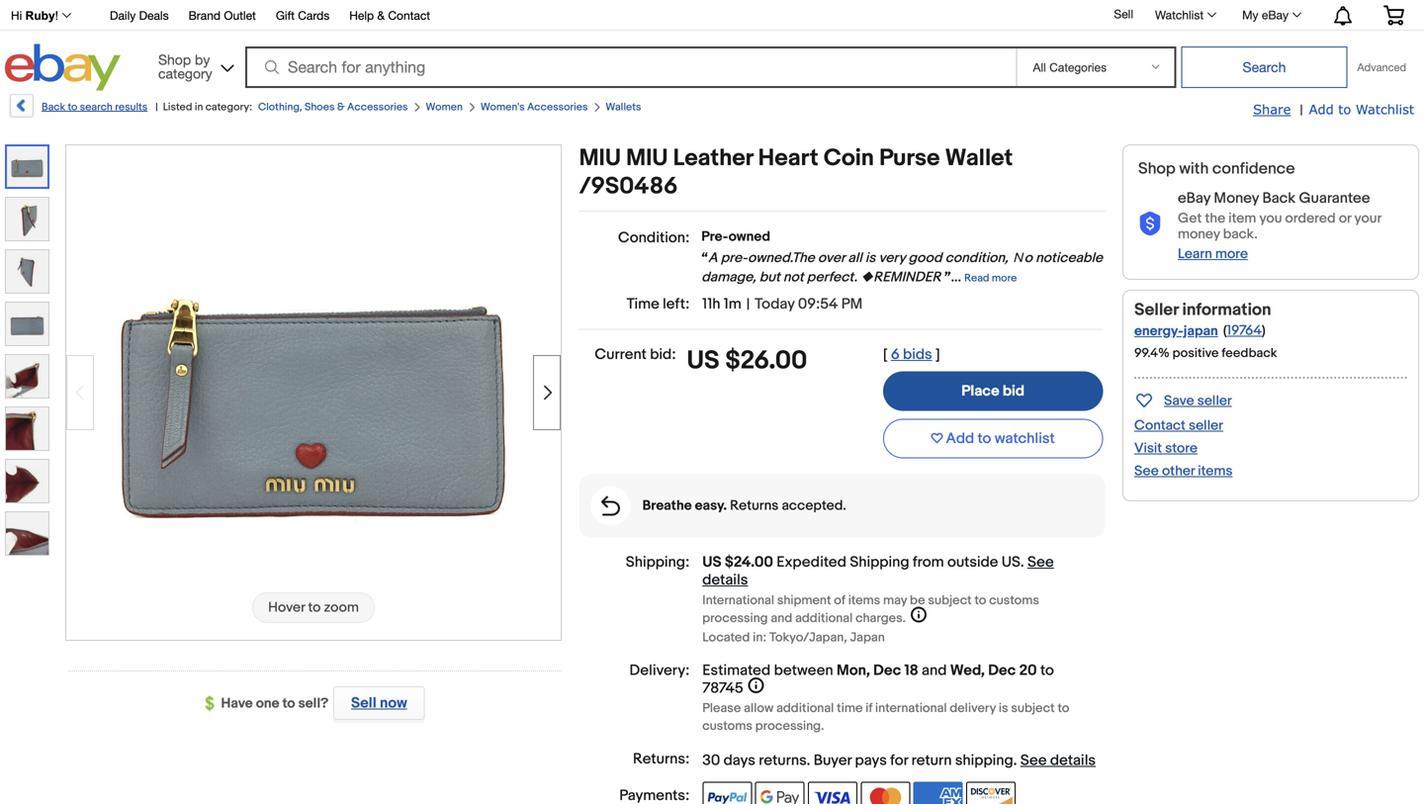 Task type: vqa. For each thing, say whether or not it's contained in the screenshot.
Leather at the top
yes



Task type: describe. For each thing, give the bounding box(es) containing it.
picture 7 of 8 image
[[6, 460, 48, 503]]

none submit inside shop by category banner
[[1182, 47, 1348, 88]]

0 horizontal spatial .
[[807, 752, 811, 770]]

daily
[[110, 8, 136, 22]]

seller for contact
[[1189, 418, 1224, 434]]

more inside " ... read more
[[992, 272, 1018, 285]]

wallets link
[[606, 101, 642, 114]]

$24.00
[[725, 554, 774, 571]]

2 vertical spatial see
[[1021, 752, 1048, 770]]

shipping:
[[626, 554, 690, 571]]

your shopping cart image
[[1383, 5, 1406, 25]]

is inside please allow additional time if international delivery is subject to customs processing.
[[999, 701, 1009, 716]]

| inside share | add to watchlist
[[1301, 102, 1304, 119]]

breathe easy. returns accepted.
[[643, 498, 847, 515]]

◆reminder
[[861, 269, 942, 286]]

watchlist inside share | add to watchlist
[[1357, 101, 1415, 117]]

american express image
[[914, 782, 964, 805]]

shop for shop by category
[[158, 51, 191, 68]]

see inside contact seller visit store see other items
[[1135, 463, 1160, 480]]

1 vertical spatial details
[[1051, 752, 1096, 770]]

women
[[426, 101, 463, 114]]

place
[[962, 382, 1000, 400]]

picture 1 of 8 image
[[7, 146, 47, 187]]

cards
[[298, 8, 330, 22]]

clothing, shoes & accessories link
[[258, 101, 408, 114]]

shipping
[[956, 752, 1014, 770]]

1 dec from the left
[[874, 662, 902, 680]]

daily deals link
[[110, 5, 169, 27]]

learn more link
[[1179, 246, 1249, 263]]

add inside share | add to watchlist
[[1310, 101, 1335, 117]]

Search for anything text field
[[248, 48, 1013, 86]]

]
[[936, 346, 941, 364]]

[ 6 bids ]
[[884, 346, 941, 364]]

international shipment of items may be subject to customs processing and additional charges.
[[703, 593, 1040, 626]]

| listed in category:
[[156, 101, 252, 114]]

located in: tokyo/japan, japan
[[703, 630, 885, 646]]

to inside estimated between mon, dec 18 and wed, dec 20 to 78745
[[1041, 662, 1055, 680]]

us $24.00
[[703, 554, 774, 571]]

sell?
[[298, 696, 329, 712]]

to inside international shipment of items may be subject to customs processing and additional charges.
[[975, 593, 987, 609]]

shop with confidence
[[1139, 159, 1296, 179]]

gift cards link
[[276, 5, 330, 27]]

1 miu from the left
[[579, 144, 621, 173]]

contact seller visit store see other items
[[1135, 418, 1233, 480]]

"
[[945, 269, 952, 286]]

in:
[[753, 630, 767, 646]]

all
[[848, 250, 863, 267]]

with details__icon image for ebay money back guarantee
[[1139, 212, 1163, 237]]

add to watchlist
[[947, 430, 1056, 448]]

money
[[1179, 226, 1221, 243]]

women's accessories link
[[481, 101, 588, 114]]

time
[[837, 701, 863, 716]]

pays
[[855, 752, 887, 770]]

subject inside international shipment of items may be subject to customs processing and additional charges.
[[929, 593, 972, 609]]

my ebay
[[1243, 8, 1289, 22]]

save seller
[[1165, 393, 1233, 410]]

place bid
[[962, 382, 1025, 400]]

but
[[760, 269, 781, 286]]

now
[[380, 695, 407, 712]]

watchlist
[[995, 430, 1056, 448]]

customs inside please allow additional time if international delivery is subject to customs processing.
[[703, 719, 753, 734]]

share | add to watchlist
[[1254, 101, 1415, 119]]

to inside button
[[978, 430, 992, 448]]

(
[[1224, 323, 1228, 339]]

sell for sell now
[[351, 695, 377, 712]]

information
[[1183, 300, 1272, 321]]

more inside ebay money back guarantee get the item you ordered or your money back. learn more
[[1216, 246, 1249, 263]]

noticeable
[[1036, 250, 1103, 267]]

2 miu from the left
[[627, 144, 668, 173]]

with details__icon image for breathe easy.
[[602, 496, 621, 516]]

additional inside international shipment of items may be subject to customs processing and additional charges.
[[796, 611, 853, 626]]

11h
[[703, 295, 721, 313]]

your
[[1355, 210, 1382, 227]]

/9s0486
[[579, 173, 678, 201]]

details inside see details
[[703, 571, 748, 589]]

[
[[884, 346, 888, 364]]

ruby
[[25, 9, 55, 22]]

20
[[1020, 662, 1038, 680]]

women's
[[481, 101, 525, 114]]

mon,
[[837, 662, 871, 680]]

6 bids link
[[892, 346, 933, 364]]

09:54
[[798, 295, 839, 313]]

" a pre-owned.the over all is very good condition, ｎo noticeable damage, but not perfect.  ◆reminder
[[702, 250, 1103, 286]]

google pay image
[[756, 782, 805, 805]]

have
[[221, 696, 253, 712]]

estimated between mon, dec 18 and wed, dec 20 to 78745
[[703, 662, 1055, 698]]

outlet
[[224, 8, 256, 22]]

" ... read more
[[945, 269, 1018, 286]]

perfect.
[[807, 269, 858, 286]]

1m
[[724, 295, 742, 313]]

shop by category
[[158, 51, 212, 82]]

see inside see details
[[1028, 554, 1055, 571]]

!
[[55, 9, 58, 22]]

2 accessories from the left
[[527, 101, 588, 114]]

current
[[595, 346, 647, 364]]

add to watchlist link
[[1310, 101, 1415, 119]]

category
[[158, 65, 212, 82]]

0 horizontal spatial |
[[156, 101, 158, 114]]

help & contact link
[[350, 5, 431, 27]]

place bid button
[[884, 372, 1104, 411]]

to inside share | add to watchlist
[[1339, 101, 1352, 117]]

30 days returns . buyer pays for return shipping . see details
[[703, 752, 1096, 770]]

may
[[884, 593, 908, 609]]

coin
[[824, 144, 875, 173]]

back to search results
[[42, 101, 148, 114]]

charges.
[[856, 611, 906, 626]]

advanced
[[1358, 61, 1407, 74]]

to left "search"
[[68, 101, 78, 114]]

to inside please allow additional time if international delivery is subject to customs processing.
[[1058, 701, 1070, 716]]

18
[[905, 662, 919, 680]]



Task type: locate. For each thing, give the bounding box(es) containing it.
additional up processing.
[[777, 701, 834, 716]]

0 horizontal spatial sell
[[351, 695, 377, 712]]

more down ｎo
[[992, 272, 1018, 285]]

add down place
[[947, 430, 975, 448]]

see other items link
[[1135, 463, 1233, 480]]

see details link for expedited shipping from outside us .
[[703, 554, 1055, 589]]

1 vertical spatial is
[[999, 701, 1009, 716]]

current bid:
[[595, 346, 676, 364]]

processing
[[703, 611, 768, 626]]

wallet
[[946, 144, 1013, 173]]

back up you
[[1263, 190, 1296, 207]]

ebay inside account navigation
[[1263, 8, 1289, 22]]

over
[[818, 250, 845, 267]]

1 horizontal spatial |
[[747, 295, 750, 313]]

shop inside the shop by category
[[158, 51, 191, 68]]

other
[[1163, 463, 1196, 480]]

seller for save
[[1198, 393, 1233, 410]]

and inside estimated between mon, dec 18 and wed, dec 20 to 78745
[[922, 662, 947, 680]]

. right outside
[[1021, 554, 1025, 571]]

add to watchlist button
[[884, 419, 1104, 459]]

1 vertical spatial customs
[[703, 719, 753, 734]]

to down advanced link
[[1339, 101, 1352, 117]]

0 vertical spatial watchlist
[[1156, 8, 1204, 22]]

None submit
[[1182, 47, 1348, 88]]

master card image
[[861, 782, 911, 805]]

watchlist link
[[1145, 3, 1226, 27]]

1 horizontal spatial dec
[[989, 662, 1017, 680]]

brand outlet
[[189, 8, 256, 22]]

0 vertical spatial back
[[42, 101, 65, 114]]

japan
[[1184, 323, 1219, 340]]

confidence
[[1213, 159, 1296, 179]]

seller inside 'button'
[[1198, 393, 1233, 410]]

1 vertical spatial seller
[[1189, 418, 1224, 434]]

items right "other"
[[1199, 463, 1233, 480]]

items up charges.
[[849, 593, 881, 609]]

picture 3 of 8 image
[[6, 250, 48, 293]]

0 vertical spatial subject
[[929, 593, 972, 609]]

miu miu leather heart coin purse wallet /9s0486 - picture 1 of 8 image
[[66, 143, 561, 638]]

additional down the of
[[796, 611, 853, 626]]

19764 link
[[1228, 323, 1263, 339]]

contact inside contact seller visit store see other items
[[1135, 418, 1186, 434]]

contact right help
[[388, 8, 431, 22]]

0 vertical spatial additional
[[796, 611, 853, 626]]

1 vertical spatial back
[[1263, 190, 1296, 207]]

feedback
[[1222, 346, 1278, 361]]

. left 'buyer' in the right of the page
[[807, 752, 811, 770]]

to right the one
[[283, 696, 295, 712]]

is inside " a pre-owned.the over all is very good condition, ｎo noticeable damage, but not perfect.  ◆reminder
[[866, 250, 876, 267]]

0 vertical spatial seller
[[1198, 393, 1233, 410]]

customs down please
[[703, 719, 753, 734]]

shipment
[[778, 593, 832, 609]]

0 vertical spatial sell
[[1115, 7, 1134, 21]]

with details__icon image
[[1139, 212, 1163, 237], [602, 496, 621, 516]]

visit store link
[[1135, 440, 1198, 457]]

seller inside contact seller visit store see other items
[[1189, 418, 1224, 434]]

expedited shipping from outside us .
[[777, 554, 1028, 571]]

left:
[[663, 295, 690, 313]]

see right outside
[[1028, 554, 1055, 571]]

outside
[[948, 554, 999, 571]]

back.
[[1224, 226, 1259, 243]]

international
[[876, 701, 948, 716]]

99.4%
[[1135, 346, 1170, 361]]

us for us $26.00
[[687, 346, 720, 377]]

us right outside
[[1002, 554, 1021, 571]]

subject right be
[[929, 593, 972, 609]]

and right '18'
[[922, 662, 947, 680]]

from
[[913, 554, 945, 571]]

share button
[[1254, 101, 1292, 119]]

picture 4 of 8 image
[[6, 303, 48, 345]]

customs down outside
[[990, 593, 1040, 609]]

)
[[1263, 323, 1266, 339]]

brand
[[189, 8, 221, 22]]

deals
[[139, 8, 169, 22]]

2 horizontal spatial |
[[1301, 102, 1304, 119]]

delivery:
[[630, 662, 690, 680]]

a
[[709, 250, 718, 267]]

& right the shoes
[[337, 101, 345, 114]]

with details__icon image left breathe
[[602, 496, 621, 516]]

shop left by on the top left
[[158, 51, 191, 68]]

1 horizontal spatial more
[[1216, 246, 1249, 263]]

0 vertical spatial contact
[[388, 8, 431, 22]]

1 horizontal spatial customs
[[990, 593, 1040, 609]]

1 horizontal spatial .
[[1014, 752, 1018, 770]]

0 vertical spatial &
[[378, 8, 385, 22]]

1 vertical spatial contact
[[1135, 418, 1186, 434]]

seller
[[1198, 393, 1233, 410], [1189, 418, 1224, 434]]

& right help
[[378, 8, 385, 22]]

results
[[115, 101, 148, 114]]

1 vertical spatial see
[[1028, 554, 1055, 571]]

save seller button
[[1135, 389, 1233, 412]]

0 horizontal spatial shop
[[158, 51, 191, 68]]

1 vertical spatial &
[[337, 101, 345, 114]]

is right all
[[866, 250, 876, 267]]

with details__icon image inside "us $26.00" main content
[[602, 496, 621, 516]]

0 horizontal spatial details
[[703, 571, 748, 589]]

picture 6 of 8 image
[[6, 408, 48, 450]]

additional inside please allow additional time if international delivery is subject to customs processing.
[[777, 701, 834, 716]]

1 horizontal spatial watchlist
[[1357, 101, 1415, 117]]

add right share
[[1310, 101, 1335, 117]]

0 horizontal spatial more
[[992, 272, 1018, 285]]

watchlist down advanced link
[[1357, 101, 1415, 117]]

owned.the
[[748, 250, 815, 267]]

0 vertical spatial see
[[1135, 463, 1160, 480]]

and inside international shipment of items may be subject to customs processing and additional charges.
[[771, 611, 793, 626]]

is right delivery on the bottom right of page
[[999, 701, 1009, 716]]

to right delivery on the bottom right of page
[[1058, 701, 1070, 716]]

| right 1m
[[747, 295, 750, 313]]

0 horizontal spatial miu
[[579, 144, 621, 173]]

international
[[703, 593, 775, 609]]

see down the visit
[[1135, 463, 1160, 480]]

picture 8 of 8 image
[[6, 513, 48, 555]]

0 vertical spatial customs
[[990, 593, 1040, 609]]

see details link for 30 days returns . buyer pays for return shipping . see details
[[1021, 752, 1096, 770]]

see details link up may on the right bottom of the page
[[703, 554, 1055, 589]]

items inside contact seller visit store see other items
[[1199, 463, 1233, 480]]

additional
[[796, 611, 853, 626], [777, 701, 834, 716]]

seller right save
[[1198, 393, 1233, 410]]

0 horizontal spatial watchlist
[[1156, 8, 1204, 22]]

sell now link
[[329, 687, 425, 720]]

see details
[[703, 554, 1055, 589]]

today
[[755, 295, 795, 313]]

shop left with
[[1139, 159, 1176, 179]]

1 accessories from the left
[[347, 101, 408, 114]]

0 horizontal spatial add
[[947, 430, 975, 448]]

us for us $24.00
[[703, 554, 722, 571]]

us left "$24.00"
[[703, 554, 722, 571]]

dec
[[874, 662, 902, 680], [989, 662, 1017, 680]]

1 horizontal spatial items
[[1199, 463, 1233, 480]]

contact
[[388, 8, 431, 22], [1135, 418, 1186, 434]]

purse
[[880, 144, 941, 173]]

accessories right the shoes
[[347, 101, 408, 114]]

buyer
[[814, 752, 852, 770]]

0 vertical spatial items
[[1199, 463, 1233, 480]]

1 vertical spatial items
[[849, 593, 881, 609]]

0 horizontal spatial and
[[771, 611, 793, 626]]

contact inside account navigation
[[388, 8, 431, 22]]

leather
[[674, 144, 753, 173]]

0 vertical spatial add
[[1310, 101, 1335, 117]]

0 horizontal spatial items
[[849, 593, 881, 609]]

located
[[703, 630, 750, 646]]

shipping
[[850, 554, 910, 571]]

back left "search"
[[42, 101, 65, 114]]

and up located in: tokyo/japan, japan
[[771, 611, 793, 626]]

0 vertical spatial ebay
[[1263, 8, 1289, 22]]

back inside ebay money back guarantee get the item you ordered or your money back. learn more
[[1263, 190, 1296, 207]]

0 horizontal spatial is
[[866, 250, 876, 267]]

0 vertical spatial is
[[866, 250, 876, 267]]

1 horizontal spatial subject
[[1012, 701, 1055, 716]]

us right bid:
[[687, 346, 720, 377]]

with details__icon image left get
[[1139, 212, 1163, 237]]

1 horizontal spatial sell
[[1115, 7, 1134, 21]]

0 vertical spatial more
[[1216, 246, 1249, 263]]

ebay right my
[[1263, 8, 1289, 22]]

store
[[1166, 440, 1198, 457]]

seller down save seller
[[1189, 418, 1224, 434]]

shop for shop with confidence
[[1139, 159, 1176, 179]]

account navigation
[[0, 0, 1420, 31]]

0 horizontal spatial with details__icon image
[[602, 496, 621, 516]]

pre-owned
[[702, 229, 771, 245]]

item
[[1229, 210, 1257, 227]]

0 horizontal spatial dec
[[874, 662, 902, 680]]

1 horizontal spatial is
[[999, 701, 1009, 716]]

my
[[1243, 8, 1259, 22]]

save
[[1165, 393, 1195, 410]]

returns
[[759, 752, 807, 770]]

1 vertical spatial sell
[[351, 695, 377, 712]]

1 horizontal spatial shop
[[1139, 159, 1176, 179]]

see right shipping
[[1021, 752, 1048, 770]]

paypal image
[[703, 782, 752, 805]]

0 vertical spatial see details link
[[703, 554, 1055, 589]]

0 horizontal spatial back
[[42, 101, 65, 114]]

dollar sign image
[[205, 696, 221, 712]]

| inside "us $26.00" main content
[[747, 295, 750, 313]]

| right share "button"
[[1301, 102, 1304, 119]]

visit
[[1135, 440, 1163, 457]]

and
[[771, 611, 793, 626], [922, 662, 947, 680]]

ebay inside ebay money back guarantee get the item you ordered or your money back. learn more
[[1179, 190, 1211, 207]]

estimated
[[703, 662, 771, 680]]

subject inside please allow additional time if international delivery is subject to customs processing.
[[1012, 701, 1055, 716]]

1 horizontal spatial miu
[[627, 144, 668, 173]]

add inside button
[[947, 430, 975, 448]]

11h 1m | today 09:54 pm
[[703, 295, 863, 313]]

& inside account navigation
[[378, 8, 385, 22]]

tokyo/japan,
[[770, 630, 848, 646]]

2 horizontal spatial .
[[1021, 554, 1025, 571]]

0 vertical spatial with details__icon image
[[1139, 212, 1163, 237]]

1 vertical spatial more
[[992, 272, 1018, 285]]

picture 5 of 8 image
[[6, 355, 48, 398]]

to right 20
[[1041, 662, 1055, 680]]

ebay up get
[[1179, 190, 1211, 207]]

sell left watchlist link
[[1115, 7, 1134, 21]]

customs inside international shipment of items may be subject to customs processing and additional charges.
[[990, 593, 1040, 609]]

. up discover image
[[1014, 752, 1018, 770]]

1 horizontal spatial and
[[922, 662, 947, 680]]

subject down 20
[[1012, 701, 1055, 716]]

picture 2 of 8 image
[[6, 198, 48, 240]]

1 vertical spatial ebay
[[1179, 190, 1211, 207]]

sell for sell
[[1115, 7, 1134, 21]]

hi
[[11, 9, 22, 22]]

bid
[[1003, 382, 1025, 400]]

gift
[[276, 8, 295, 22]]

1 horizontal spatial &
[[378, 8, 385, 22]]

or
[[1340, 210, 1352, 227]]

bid:
[[650, 346, 676, 364]]

more down back.
[[1216, 246, 1249, 263]]

2 dec from the left
[[989, 662, 1017, 680]]

read
[[965, 272, 990, 285]]

1 vertical spatial subject
[[1012, 701, 1055, 716]]

sell now
[[351, 695, 407, 712]]

19764
[[1228, 323, 1263, 339]]

.
[[1021, 554, 1025, 571], [807, 752, 811, 770], [1014, 752, 1018, 770]]

1 vertical spatial with details__icon image
[[602, 496, 621, 516]]

clothing, shoes & accessories
[[258, 101, 408, 114]]

0 vertical spatial details
[[703, 571, 748, 589]]

1 horizontal spatial with details__icon image
[[1139, 212, 1163, 237]]

watchlist inside account navigation
[[1156, 8, 1204, 22]]

1 vertical spatial add
[[947, 430, 975, 448]]

details up international
[[703, 571, 748, 589]]

to left watchlist
[[978, 430, 992, 448]]

watchlist right sell link
[[1156, 8, 1204, 22]]

1 horizontal spatial back
[[1263, 190, 1296, 207]]

1 vertical spatial shop
[[1139, 159, 1176, 179]]

1 horizontal spatial accessories
[[527, 101, 588, 114]]

| left listed
[[156, 101, 158, 114]]

accessories right the women's
[[527, 101, 588, 114]]

clothing,
[[258, 101, 302, 114]]

"
[[702, 250, 709, 267]]

category:
[[206, 101, 252, 114]]

us $26.00 main content
[[579, 144, 1106, 805]]

dec left '18'
[[874, 662, 902, 680]]

shop by category banner
[[0, 0, 1420, 96]]

0 horizontal spatial subject
[[929, 593, 972, 609]]

my ebay link
[[1232, 3, 1311, 27]]

with
[[1180, 159, 1210, 179]]

to down outside
[[975, 593, 987, 609]]

0 horizontal spatial ebay
[[1179, 190, 1211, 207]]

sell inside account navigation
[[1115, 7, 1134, 21]]

energy-japan link
[[1135, 323, 1219, 340]]

1 horizontal spatial contact
[[1135, 418, 1186, 434]]

very
[[879, 250, 906, 267]]

sell link
[[1106, 7, 1143, 21]]

see details link right shipping
[[1021, 752, 1096, 770]]

items inside international shipment of items may be subject to customs processing and additional charges.
[[849, 593, 881, 609]]

0 horizontal spatial &
[[337, 101, 345, 114]]

0 horizontal spatial accessories
[[347, 101, 408, 114]]

1 horizontal spatial add
[[1310, 101, 1335, 117]]

contact up visit store link
[[1135, 418, 1186, 434]]

positive
[[1173, 346, 1220, 361]]

discover image
[[967, 782, 1016, 805]]

pre-
[[721, 250, 748, 267]]

sell left now
[[351, 695, 377, 712]]

0 vertical spatial and
[[771, 611, 793, 626]]

japan
[[851, 630, 885, 646]]

0 horizontal spatial contact
[[388, 8, 431, 22]]

0 vertical spatial shop
[[158, 51, 191, 68]]

1 vertical spatial additional
[[777, 701, 834, 716]]

1 horizontal spatial details
[[1051, 752, 1096, 770]]

returns:
[[633, 751, 690, 768]]

1 vertical spatial see details link
[[1021, 752, 1096, 770]]

visa image
[[808, 782, 858, 805]]

1 horizontal spatial ebay
[[1263, 8, 1289, 22]]

1 vertical spatial watchlist
[[1357, 101, 1415, 117]]

details right shipping
[[1051, 752, 1096, 770]]

between
[[774, 662, 834, 680]]

1 vertical spatial and
[[922, 662, 947, 680]]

0 horizontal spatial customs
[[703, 719, 753, 734]]

dec left 20
[[989, 662, 1017, 680]]



